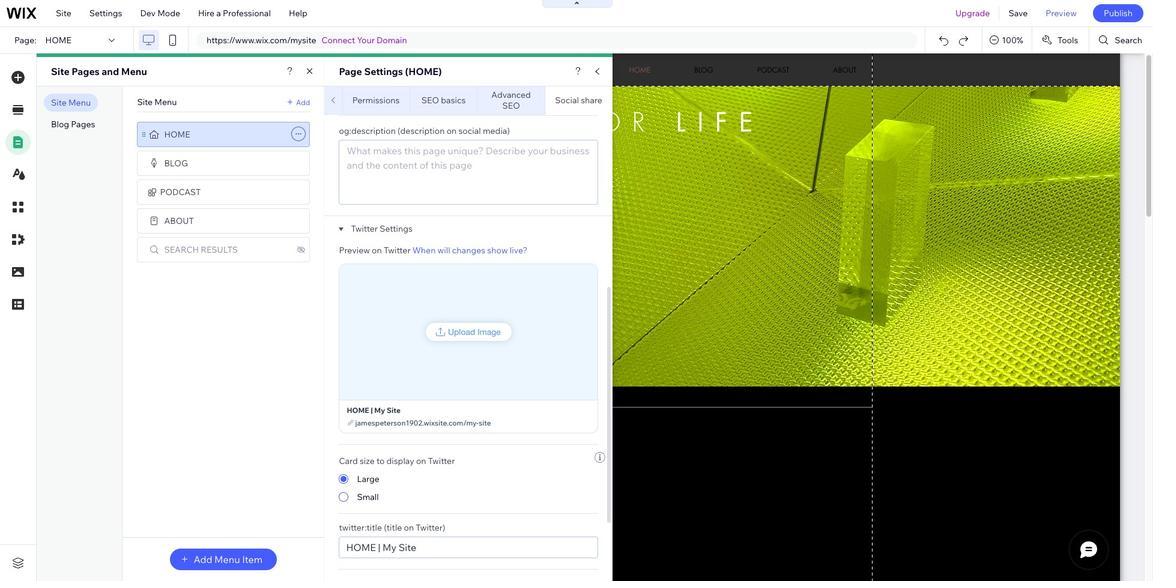 Task type: vqa. For each thing, say whether or not it's contained in the screenshot.
Change button
no



Task type: locate. For each thing, give the bounding box(es) containing it.
will
[[438, 245, 450, 256]]

live?
[[510, 245, 528, 256]]

pages for site
[[72, 65, 100, 78]]

og:description
[[339, 126, 396, 136]]

2 vertical spatial twitter
[[428, 456, 455, 467]]

preview
[[1046, 8, 1077, 19], [339, 245, 370, 256]]

0 horizontal spatial add
[[194, 554, 212, 566]]

results
[[201, 245, 238, 255]]

1 vertical spatial preview
[[339, 245, 370, 256]]

seo
[[422, 95, 439, 106], [503, 100, 520, 111]]

twitter)
[[416, 523, 446, 534]]

menu inside button
[[215, 554, 240, 566]]

social
[[555, 95, 579, 106]]

on left social on the top left of the page
[[447, 126, 457, 136]]

1 vertical spatial add
[[194, 554, 212, 566]]

menu
[[121, 65, 147, 78], [155, 97, 177, 108], [68, 97, 91, 108], [215, 554, 240, 566]]

tooltip image for twitter:title (title on twitter)
[[595, 522, 606, 532]]

settings left the dev
[[89, 8, 122, 19]]

2 horizontal spatial twitter
[[428, 456, 455, 467]]

hire a professional
[[198, 8, 271, 19]]

site menu
[[137, 97, 177, 108], [51, 97, 91, 108]]

2 vertical spatial settings
[[380, 224, 413, 234]]

blog
[[164, 158, 188, 169]]

add inside button
[[194, 554, 212, 566]]

site
[[56, 8, 71, 19], [51, 65, 70, 78], [137, 97, 153, 108], [51, 97, 67, 108], [387, 406, 401, 415]]

preview inside button
[[1046, 8, 1077, 19]]

search results
[[164, 245, 238, 255]]

1 tooltip image from the top
[[595, 123, 606, 134]]

1 vertical spatial settings
[[364, 65, 403, 78]]

1 vertical spatial pages
[[71, 119, 95, 130]]

home up site pages and menu
[[45, 35, 71, 46]]

home left | in the left of the page
[[347, 406, 369, 415]]

seo up media)
[[503, 100, 520, 111]]

on right display
[[416, 456, 426, 467]]

settings for page
[[364, 65, 403, 78]]

0 vertical spatial pages
[[72, 65, 100, 78]]

home
[[45, 35, 71, 46], [164, 129, 190, 140], [347, 406, 369, 415]]

seo inside advanced seo
[[503, 100, 520, 111]]

preview down the twitter settings
[[339, 245, 370, 256]]

(description
[[398, 126, 445, 136]]

item
[[242, 554, 263, 566]]

home | my site
[[347, 406, 401, 415]]

1 horizontal spatial seo
[[503, 100, 520, 111]]

pages left and
[[72, 65, 100, 78]]

preview for preview on twitter when will changes show live?
[[339, 245, 370, 256]]

basics
[[441, 95, 466, 106]]

seo left the basics
[[422, 95, 439, 106]]

2 tooltip image from the top
[[595, 522, 606, 532]]

0 vertical spatial add
[[296, 98, 310, 107]]

0 horizontal spatial preview
[[339, 245, 370, 256]]

add menu item button
[[170, 549, 277, 571]]

100% button
[[983, 27, 1032, 53]]

upload
[[448, 327, 475, 337]]

0 vertical spatial twitter
[[351, 224, 378, 234]]

tooltip image for og:description (description on social media)
[[595, 123, 606, 134]]

advanced seo
[[492, 90, 531, 111]]

1 horizontal spatial twitter
[[384, 245, 411, 256]]

(home)
[[405, 65, 442, 78]]

twitter:title (title on twitter)
[[339, 523, 446, 534]]

jamespeterson1902.wixsite.com/my-
[[355, 419, 479, 428]]

0 horizontal spatial seo
[[422, 95, 439, 106]]

settings
[[89, 8, 122, 19], [364, 65, 403, 78], [380, 224, 413, 234]]

0 horizontal spatial twitter
[[351, 224, 378, 234]]

on
[[447, 126, 457, 136], [372, 245, 382, 256], [416, 456, 426, 467], [404, 523, 414, 534]]

0 horizontal spatial site menu
[[51, 97, 91, 108]]

publish button
[[1093, 4, 1144, 22]]

add menu item
[[194, 554, 263, 566]]

settings up permissions
[[364, 65, 403, 78]]

2 horizontal spatial home
[[347, 406, 369, 415]]

home up blog
[[164, 129, 190, 140]]

preview on twitter when will changes show live?
[[339, 245, 528, 256]]

advanced
[[492, 90, 531, 100]]

0 vertical spatial preview
[[1046, 8, 1077, 19]]

card
[[339, 456, 358, 467]]

1 horizontal spatial preview
[[1046, 8, 1077, 19]]

twitter
[[351, 224, 378, 234], [384, 245, 411, 256], [428, 456, 455, 467]]

add
[[296, 98, 310, 107], [194, 554, 212, 566]]

pages right blog
[[71, 119, 95, 130]]

1 horizontal spatial add
[[296, 98, 310, 107]]

100%
[[1002, 35, 1024, 46]]

1 horizontal spatial site menu
[[137, 97, 177, 108]]

0 vertical spatial home
[[45, 35, 71, 46]]

permissions
[[353, 95, 400, 106]]

page
[[339, 65, 362, 78]]

preview up tools button
[[1046, 8, 1077, 19]]

1 vertical spatial home
[[164, 129, 190, 140]]

page settings (home)
[[339, 65, 442, 78]]

a
[[216, 8, 221, 19]]

2 vertical spatial home
[[347, 406, 369, 415]]

0 horizontal spatial home
[[45, 35, 71, 46]]

(title
[[384, 523, 402, 534]]

when will changes show live? link
[[413, 245, 528, 256]]

1 vertical spatial tooltip image
[[595, 522, 606, 532]]

mode
[[157, 8, 180, 19]]

pages
[[72, 65, 100, 78], [71, 119, 95, 130]]

media)
[[483, 126, 510, 136]]

|
[[371, 406, 373, 415]]

0 vertical spatial tooltip image
[[595, 123, 606, 134]]

settings up when
[[380, 224, 413, 234]]

What makes this page unique? Describe your business and the content of this page text field
[[339, 140, 599, 205]]

tooltip image
[[595, 123, 606, 134], [595, 522, 606, 532]]



Task type: describe. For each thing, give the bounding box(es) containing it.
https://www.wix.com/mysite
[[207, 35, 316, 46]]

pages for blog
[[71, 119, 95, 130]]

https://www.wix.com/mysite connect your domain
[[207, 35, 407, 46]]

search button
[[1090, 27, 1154, 53]]

on down the twitter settings
[[372, 245, 382, 256]]

tools button
[[1033, 27, 1090, 53]]

tools
[[1058, 35, 1079, 46]]

size
[[360, 456, 375, 467]]

upload image
[[448, 327, 501, 337]]

og:description (description on social media)
[[339, 126, 510, 136]]

twitter settings
[[351, 224, 413, 234]]

add for add
[[296, 98, 310, 107]]

preview for preview
[[1046, 8, 1077, 19]]

hire
[[198, 8, 215, 19]]

on right the (title
[[404, 523, 414, 534]]

to
[[377, 456, 385, 467]]

social share
[[555, 95, 603, 106]]

save
[[1009, 8, 1028, 19]]

your
[[357, 35, 375, 46]]

save button
[[1000, 0, 1037, 26]]

large
[[357, 474, 380, 485]]

dev mode
[[140, 8, 180, 19]]

Search engines may show a different title text field
[[339, 537, 599, 559]]

social
[[459, 126, 481, 136]]

my
[[375, 406, 385, 415]]

podcast
[[160, 187, 201, 198]]

dev
[[140, 8, 156, 19]]

changes
[[452, 245, 486, 256]]

small
[[357, 492, 379, 503]]

site pages and menu
[[51, 65, 147, 78]]

add for add menu item
[[194, 554, 212, 566]]

card size to display on twitter
[[339, 456, 455, 467]]

share
[[581, 95, 603, 106]]

twitter:title
[[339, 523, 382, 534]]

and
[[102, 65, 119, 78]]

domain
[[377, 35, 407, 46]]

show
[[487, 245, 508, 256]]

site
[[479, 419, 491, 428]]

0 vertical spatial settings
[[89, 8, 122, 19]]

1 horizontal spatial home
[[164, 129, 190, 140]]

1 vertical spatial twitter
[[384, 245, 411, 256]]

jamespeterson1902.wixsite.com/my-site
[[355, 419, 491, 428]]

image
[[478, 327, 501, 337]]

publish
[[1104, 8, 1133, 19]]

upgrade
[[956, 8, 990, 19]]

connect
[[322, 35, 355, 46]]

search
[[164, 245, 199, 255]]

display
[[387, 456, 414, 467]]

help
[[289, 8, 307, 19]]

when
[[413, 245, 436, 256]]

professional
[[223, 8, 271, 19]]

seo basics
[[422, 95, 466, 106]]

about
[[164, 216, 194, 227]]

blog pages
[[51, 119, 95, 130]]

settings for twitter
[[380, 224, 413, 234]]

preview button
[[1037, 0, 1086, 26]]

search
[[1115, 35, 1143, 46]]

blog
[[51, 119, 69, 130]]



